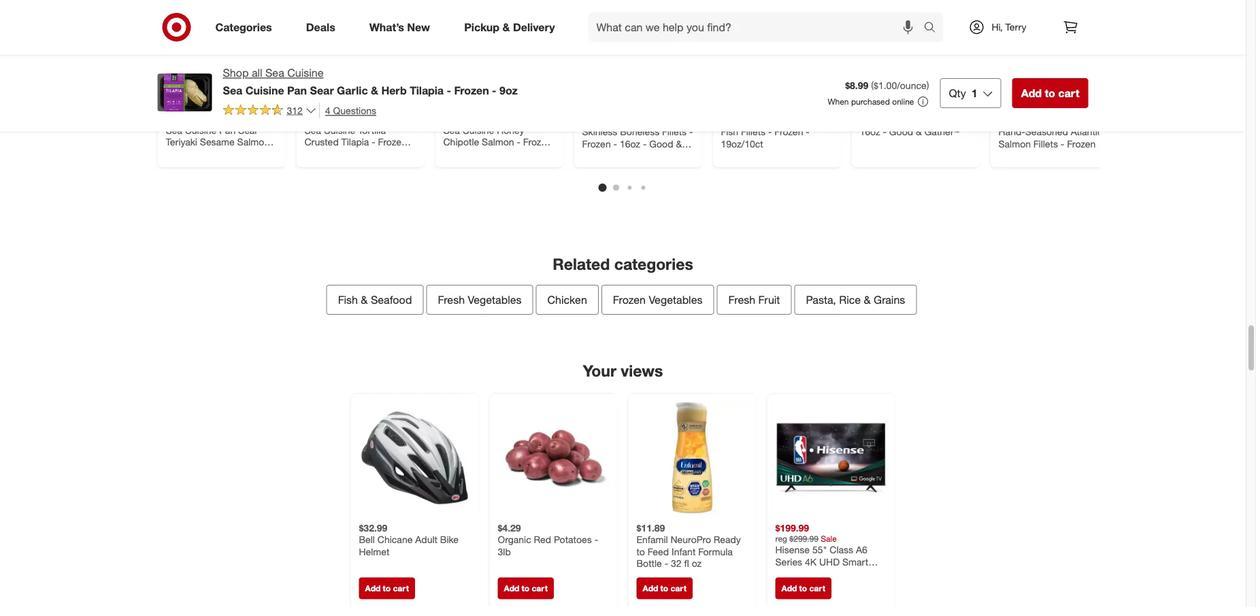 Task type: vqa. For each thing, say whether or not it's contained in the screenshot.
Tilapia inside shop all sea cuisine sea cuisine pan sear garlic & herb tilapia - frozen - 9oz
yes



Task type: describe. For each thing, give the bounding box(es) containing it.
garlic
[[337, 84, 368, 97]]

$8.99 for sea cuisine pan sear teriyaki sesame salmon - frozen - 9oz
[[166, 102, 189, 114]]

- down image of sea cuisine pan sear garlic & herb tilapia - frozen - 9oz
[[197, 148, 201, 160]]

9oz inside sea cuisine tortilla crusted tilapia - frozen - 9oz
[[305, 148, 320, 160]]

fresh fruit link
[[717, 285, 792, 315]]

to for organic red potatoes - 3lb image
[[522, 584, 530, 595]]

c.
[[999, 114, 1008, 126]]

$8.99 ( $1.00 /ounce )
[[846, 80, 930, 92]]

$9.99 c. wirthy & co. teriyaki hand-seasoned atlantic salmon fillets - frozen - 10oz
[[999, 102, 1103, 162]]

- up the chipotle
[[447, 84, 451, 97]]

cart for $11.89 enfamil neuropro ready to feed infant formula bottle - 32 fl oz
[[671, 584, 687, 595]]

- down co.
[[1061, 138, 1065, 150]]

cuisine down 'all'
[[246, 84, 284, 97]]

bottle
[[637, 558, 662, 570]]

questions
[[333, 104, 376, 116]]

)
[[927, 80, 930, 92]]

- down 312 "link"
[[272, 136, 276, 148]]

purchased
[[852, 97, 891, 107]]

10.5oz
[[450, 148, 478, 160]]

$1.00
[[874, 80, 897, 92]]

- down when purchased online
[[883, 126, 887, 138]]

wild caught mahi mahi skinless boneless fillets - frozen - 16oz - good & gather™ image
[[582, 0, 694, 94]]

honey
[[497, 124, 525, 136]]

& inside $9.99 c. wirthy & co. teriyaki hand-seasoned atlantic salmon fillets - frozen - 10oz
[[1040, 114, 1046, 126]]

chipotle
[[444, 136, 479, 148]]

cuisine for sea cuisine tortilla crusted tilapia - frozen - 9oz
[[324, 124, 356, 136]]

$199.99 reg $299.99 sale
[[776, 523, 837, 545]]

fillets inside $9.99 c. wirthy & co. teriyaki hand-seasoned atlantic salmon fillets - frozen - 10oz
[[1034, 138, 1059, 150]]

pasta, rice & grains
[[806, 293, 906, 307]]

fresh for fresh fruit
[[729, 293, 756, 307]]

cuisine for sea cuisine honey chipotle salmon - frozen - 10.5oz
[[463, 124, 494, 136]]

312 link
[[223, 103, 316, 119]]

fl
[[685, 558, 690, 570]]

delivery
[[513, 20, 555, 34]]

neuropro
[[671, 535, 711, 547]]

cuisine up "312"
[[287, 66, 324, 80]]

- right '19oz/10ct'
[[769, 126, 772, 138]]

$299.99
[[790, 535, 819, 545]]

2 mahi from the left
[[661, 114, 681, 126]]

& left seafood
[[361, 293, 368, 307]]

categories
[[215, 20, 272, 34]]

add to cart for $11.89 enfamil neuropro ready to feed infant formula bottle - 32 fl oz
[[643, 584, 687, 595]]

enfamil neuropro ready to feed infant formula bottle - 32 fl oz image
[[637, 403, 749, 515]]

categories link
[[204, 12, 289, 42]]

battered
[[791, 114, 828, 126]]

bike
[[440, 535, 459, 547]]

- left gorton's
[[690, 126, 693, 138]]

fillets inside "gorton's crispy battered fish fillets - frozen - 19oz/10ct"
[[741, 126, 766, 138]]

- right the seasoned
[[1099, 138, 1103, 150]]

tilapia inside shop all sea cuisine sea cuisine pan sear garlic & herb tilapia - frozen - 9oz
[[410, 84, 444, 97]]

add to cart button for $4.29 organic red potatoes - 3lb
[[498, 579, 554, 600]]

wirthy
[[1010, 114, 1038, 126]]

add for $11.89 enfamil neuropro ready to feed infant formula bottle - 32 fl oz
[[643, 584, 659, 595]]

/ounce
[[897, 80, 927, 92]]

when
[[828, 97, 849, 107]]

fish inside "fish & seafood" link
[[338, 293, 358, 307]]

chicken link
[[536, 285, 599, 315]]

infant
[[672, 547, 696, 558]]

pickup
[[464, 20, 500, 34]]

search
[[918, 22, 951, 35]]

$32.99
[[359, 523, 388, 535]]

- down caught
[[614, 138, 618, 150]]

crispy
[[761, 114, 788, 126]]

9oz inside shop all sea cuisine sea cuisine pan sear garlic & herb tilapia - frozen - 9oz
[[500, 84, 518, 97]]

all
[[252, 66, 263, 80]]

frozen inside sea cuisine pan sear teriyaki sesame salmon - frozen - 9oz
[[166, 148, 195, 160]]

co.
[[1049, 114, 1063, 126]]

sea cuisine honey chipotle salmon - frozen - 10.5oz
[[444, 124, 552, 160]]

fresh for fresh vegetables
[[438, 293, 465, 307]]

add up wirthy
[[1022, 86, 1042, 100]]

to inside $11.89 enfamil neuropro ready to feed infant formula bottle - 32 fl oz
[[637, 547, 645, 558]]

fish & seafood
[[338, 293, 412, 307]]

good inside wild caught mahi mahi skinless boneless fillets - frozen - 16oz - good & gather™
[[650, 138, 674, 150]]

boneless
[[620, 126, 660, 138]]

gorton's crispy battered fish fillets - frozen - 19oz/10ct link
[[721, 0, 833, 150]]

formula
[[699, 547, 733, 558]]

- inside "$4.29 organic red potatoes - 3lb"
[[595, 535, 599, 547]]

add to cart button for $11.89 enfamil neuropro ready to feed infant formula bottle - 32 fl oz
[[637, 579, 693, 600]]

$199.99
[[776, 523, 810, 535]]

$9.99 atlantic salmon - frozen - 16oz - good & gather™
[[860, 102, 971, 138]]

sea for sea cuisine tortilla crusted tilapia - frozen - 9oz
[[305, 124, 321, 136]]

frozen inside wild caught mahi mahi skinless boneless fillets - frozen - 16oz - good & gather™
[[582, 138, 611, 150]]

bell
[[359, 535, 375, 547]]

& right pickup
[[503, 20, 510, 34]]

fruit
[[759, 293, 781, 307]]

add to cart button for $32.99 bell chicane adult bike helmet
[[359, 579, 415, 600]]

salmon inside $9.99 atlantic salmon - frozen - 16oz - good & gather™
[[895, 114, 927, 126]]

add to cart button down $299.99
[[776, 579, 832, 600]]

4 questions
[[325, 104, 376, 116]]

32
[[671, 558, 682, 570]]

frozen inside shop all sea cuisine sea cuisine pan sear garlic & herb tilapia - frozen - 9oz
[[454, 84, 489, 97]]

adult
[[415, 535, 438, 547]]

& inside $9.99 atlantic salmon - frozen - 16oz - good & gather™
[[916, 126, 922, 138]]

seasoned
[[1026, 126, 1069, 138]]

- right skinless
[[643, 138, 647, 150]]

4
[[325, 104, 331, 116]]

vegetables for fresh vegetables
[[468, 293, 522, 307]]

hisense 55" class a6 series 4k uhd smart google tv - 55a6h4 -special purchase image
[[776, 403, 887, 515]]

fillets inside wild caught mahi mahi skinless boneless fillets - frozen - 16oz - good & gather™
[[662, 126, 687, 138]]

sea cuisine tortilla crusted tilapia - frozen - 9oz image
[[305, 0, 416, 94]]

terry
[[1006, 21, 1027, 33]]

what's new
[[370, 20, 430, 34]]

related categories
[[553, 255, 694, 274]]

hand-
[[999, 126, 1026, 138]]

atlantic inside $9.99 atlantic salmon - frozen - 16oz - good & gather™
[[860, 114, 892, 126]]

your
[[583, 362, 617, 381]]

gorton's crispy battered fish fillets - frozen - 19oz/10ct
[[721, 114, 828, 150]]

c. wirthy & co. teriyaki hand-seasoned atlantic salmon fillets - frozen - 10oz image
[[999, 0, 1111, 94]]

grains
[[874, 293, 906, 307]]

sea for sea cuisine pan sear teriyaki sesame salmon - frozen - 9oz
[[166, 124, 182, 136]]

deals link
[[295, 12, 353, 42]]

good inside $9.99 atlantic salmon - frozen - 16oz - good & gather™
[[890, 126, 914, 138]]

image of sea cuisine pan sear garlic & herb tilapia - frozen - 9oz image
[[158, 65, 212, 120]]

10oz
[[999, 150, 1020, 162]]

pan inside sea cuisine pan sear teriyaki sesame salmon - frozen - 9oz
[[219, 124, 236, 136]]

teriyaki inside $9.99 c. wirthy & co. teriyaki hand-seasoned atlantic salmon fillets - frozen - 10oz
[[1066, 114, 1098, 126]]

gorton's crispy battered fish fillets - frozen - 19oz/10ct image
[[721, 0, 833, 94]]

rice
[[840, 293, 861, 307]]

sea for sea cuisine honey chipotle salmon - frozen - 10.5oz
[[444, 124, 460, 136]]

sesame
[[200, 136, 235, 148]]

views
[[621, 362, 663, 381]]

- down qty 1 on the right of the page
[[967, 114, 971, 126]]

sea cuisine honey chipotle salmon - frozen - 10.5oz image
[[444, 0, 555, 94]]

red
[[534, 535, 552, 547]]

wild
[[582, 114, 601, 126]]

potatoes
[[554, 535, 592, 547]]

shop all sea cuisine sea cuisine pan sear garlic & herb tilapia - frozen - 9oz
[[223, 66, 518, 97]]

add down reg
[[782, 584, 797, 595]]

pasta,
[[806, 293, 837, 307]]

$8.99 for sea cuisine tortilla crusted tilapia - frozen - 9oz
[[305, 102, 328, 114]]

tilapia inside sea cuisine tortilla crusted tilapia - frozen - 9oz
[[342, 136, 369, 148]]

add for $32.99 bell chicane adult bike helmet
[[365, 584, 381, 595]]

frozen vegetables link
[[602, 285, 714, 315]]



Task type: locate. For each thing, give the bounding box(es) containing it.
0 horizontal spatial fillets
[[662, 126, 687, 138]]

oz
[[692, 558, 702, 570]]

0 horizontal spatial 9oz
[[204, 148, 219, 160]]

atlantic right co.
[[1071, 126, 1103, 138]]

frozen inside the sea cuisine honey chipotle salmon - frozen - 10.5oz
[[523, 136, 552, 148]]

frozen inside $9.99 c. wirthy & co. teriyaki hand-seasoned atlantic salmon fillets - frozen - 10oz
[[1068, 138, 1096, 150]]

to down the 'bottle'
[[661, 584, 669, 595]]

cart down sale
[[810, 584, 826, 595]]

9oz inside sea cuisine pan sear teriyaki sesame salmon - frozen - 9oz
[[204, 148, 219, 160]]

atlantic salmon - frozen - 16oz - good & gather™ image
[[860, 0, 972, 94]]

add for $4.29 organic red potatoes - 3lb
[[504, 584, 520, 595]]

cart for $4.29 organic red potatoes - 3lb
[[532, 584, 548, 595]]

categories
[[615, 255, 694, 274]]

sear
[[310, 84, 334, 97], [238, 124, 258, 136]]

sea inside the sea cuisine honey chipotle salmon - frozen - 10.5oz
[[444, 124, 460, 136]]

1 horizontal spatial mahi
[[661, 114, 681, 126]]

fresh vegetables
[[438, 293, 522, 307]]

add to cart down $299.99
[[782, 584, 826, 595]]

1 horizontal spatial good
[[890, 126, 914, 138]]

sea down image of sea cuisine pan sear garlic & herb tilapia - frozen - 9oz
[[166, 124, 182, 136]]

$9.99 for c.
[[999, 102, 1022, 114]]

to down $299.99
[[800, 584, 808, 595]]

cuisine inside the sea cuisine honey chipotle salmon - frozen - 10.5oz
[[463, 124, 494, 136]]

1 vertical spatial tilapia
[[342, 136, 369, 148]]

fresh left fruit
[[729, 293, 756, 307]]

your views
[[583, 362, 663, 381]]

1 horizontal spatial teriyaki
[[1066, 114, 1098, 126]]

salmon down wirthy
[[999, 138, 1031, 150]]

qty
[[949, 86, 967, 100]]

cart for $32.99 bell chicane adult bike helmet
[[393, 584, 409, 595]]

add to cart button
[[1013, 78, 1089, 108], [359, 579, 415, 600], [498, 579, 554, 600], [637, 579, 693, 600], [776, 579, 832, 600]]

cuisine inside sea cuisine tortilla crusted tilapia - frozen - 9oz
[[324, 124, 356, 136]]

2 horizontal spatial fillets
[[1034, 138, 1059, 150]]

- right crispy
[[806, 126, 810, 138]]

sea cuisine honey chipotle salmon - frozen - 10.5oz link
[[444, 0, 555, 160]]

teriyaki right co.
[[1066, 114, 1098, 126]]

fillets left the battered
[[741, 126, 766, 138]]

hi, terry
[[992, 21, 1027, 33]]

to up co.
[[1045, 86, 1056, 100]]

1 horizontal spatial 16oz
[[860, 126, 881, 138]]

seafood
[[371, 293, 412, 307]]

1 vertical spatial pan
[[219, 124, 236, 136]]

teriyaki
[[1066, 114, 1098, 126], [166, 136, 197, 148]]

9oz up honey
[[500, 84, 518, 97]]

& left herb
[[371, 84, 379, 97]]

&
[[503, 20, 510, 34], [371, 84, 379, 97], [1040, 114, 1046, 126], [916, 126, 922, 138], [676, 138, 682, 150], [361, 293, 368, 307], [864, 293, 871, 307]]

sea cuisine pan sear teriyaki sesame salmon - frozen - 9oz
[[166, 124, 276, 160]]

frozen inside "gorton's crispy battered fish fillets - frozen - 19oz/10ct"
[[775, 126, 804, 138]]

1 horizontal spatial tilapia
[[410, 84, 444, 97]]

add
[[1022, 86, 1042, 100], [365, 584, 381, 595], [504, 584, 520, 595], [643, 584, 659, 595], [782, 584, 797, 595]]

to for hisense 55" class a6 series 4k uhd smart google tv - 55a6h4 -special purchase image
[[800, 584, 808, 595]]

gather™ inside $9.99 atlantic salmon - frozen - 16oz - good & gather™
[[925, 126, 960, 138]]

frozen inside $9.99 atlantic salmon - frozen - 16oz - good & gather™
[[936, 114, 965, 126]]

0 horizontal spatial atlantic
[[860, 114, 892, 126]]

qty 1
[[949, 86, 978, 100]]

frozen inside sea cuisine tortilla crusted tilapia - frozen - 9oz
[[378, 136, 407, 148]]

0 vertical spatial fish
[[721, 126, 739, 138]]

gather™ down skinless
[[582, 150, 617, 162]]

gather™ inside wild caught mahi mahi skinless boneless fillets - frozen - 16oz - good & gather™
[[582, 150, 617, 162]]

& down /ounce
[[916, 126, 922, 138]]

mahi right boneless
[[661, 114, 681, 126]]

reg
[[776, 535, 788, 545]]

add to cart button down 32
[[637, 579, 693, 600]]

atlantic
[[860, 114, 892, 126], [1071, 126, 1103, 138]]

enfamil
[[637, 535, 668, 547]]

0 horizontal spatial pan
[[219, 124, 236, 136]]

312
[[287, 104, 303, 116]]

salmon inside sea cuisine pan sear teriyaki sesame salmon - frozen - 9oz
[[237, 136, 270, 148]]

related
[[553, 255, 610, 274]]

bell chicane adult bike helmet image
[[359, 403, 471, 515]]

to for 'enfamil neuropro ready to feed infant formula bottle - 32 fl oz' "image"
[[661, 584, 669, 595]]

teriyaki left the sesame
[[166, 136, 197, 148]]

add to cart
[[1022, 86, 1080, 100], [365, 584, 409, 595], [504, 584, 548, 595], [643, 584, 687, 595], [782, 584, 826, 595]]

4 questions link
[[319, 103, 376, 118]]

atlantic inside $9.99 c. wirthy & co. teriyaki hand-seasoned atlantic salmon fillets - frozen - 10oz
[[1071, 126, 1103, 138]]

teriyaki inside sea cuisine pan sear teriyaki sesame salmon - frozen - 9oz
[[166, 136, 197, 148]]

add down the 'bottle'
[[643, 584, 659, 595]]

3lb
[[498, 547, 511, 558]]

fish inside "gorton's crispy battered fish fillets - frozen - 19oz/10ct"
[[721, 126, 739, 138]]

$32.99 bell chicane adult bike helmet
[[359, 523, 459, 558]]

fresh fruit
[[729, 293, 781, 307]]

tilapia
[[410, 84, 444, 97], [342, 136, 369, 148]]

16oz inside wild caught mahi mahi skinless boneless fillets - frozen - 16oz - good & gather™
[[620, 138, 641, 150]]

- right potatoes
[[595, 535, 599, 547]]

organic
[[498, 535, 532, 547]]

& inside wild caught mahi mahi skinless boneless fillets - frozen - 16oz - good & gather™
[[676, 138, 682, 150]]

pasta, rice & grains link
[[795, 285, 917, 315]]

atlantic down when purchased online
[[860, 114, 892, 126]]

1 horizontal spatial sear
[[310, 84, 334, 97]]

add to cart for $4.29 organic red potatoes - 3lb
[[504, 584, 548, 595]]

caught
[[604, 114, 635, 126]]

1 horizontal spatial atlantic
[[1071, 126, 1103, 138]]

tilapia down the questions
[[342, 136, 369, 148]]

good down online
[[890, 126, 914, 138]]

add to cart button down helmet
[[359, 579, 415, 600]]

vegetables for frozen vegetables
[[649, 293, 703, 307]]

helmet
[[359, 547, 390, 558]]

sea down the shop
[[223, 84, 243, 97]]

cart down 32
[[671, 584, 687, 595]]

sear inside shop all sea cuisine sea cuisine pan sear garlic & herb tilapia - frozen - 9oz
[[310, 84, 334, 97]]

sear up 4
[[310, 84, 334, 97]]

0 horizontal spatial sear
[[238, 124, 258, 136]]

sear inside sea cuisine pan sear teriyaki sesame salmon - frozen - 9oz
[[238, 124, 258, 136]]

sea up 10.5oz
[[444, 124, 460, 136]]

mahi
[[637, 114, 658, 126], [661, 114, 681, 126]]

sea right 'all'
[[266, 66, 284, 80]]

$9.99 inside $9.99 c. wirthy & co. teriyaki hand-seasoned atlantic salmon fillets - frozen - 10oz
[[999, 102, 1022, 114]]

pan down 312 "link"
[[219, 124, 236, 136]]

19oz/10ct
[[721, 138, 764, 150]]

fresh right seafood
[[438, 293, 465, 307]]

0 vertical spatial pan
[[287, 84, 307, 97]]

cuisine down 4 questions "link"
[[324, 124, 356, 136]]

$4.29 organic red potatoes - 3lb
[[498, 523, 599, 558]]

2 horizontal spatial 9oz
[[500, 84, 518, 97]]

1 horizontal spatial pan
[[287, 84, 307, 97]]

organic red potatoes - 3lb image
[[498, 403, 610, 515]]

frozen vegetables
[[613, 293, 703, 307]]

0 horizontal spatial $9.99
[[860, 102, 883, 114]]

cuisine down image of sea cuisine pan sear garlic & herb tilapia - frozen - 9oz
[[185, 124, 217, 136]]

hi,
[[992, 21, 1003, 33]]

cuisine up 10.5oz
[[463, 124, 494, 136]]

1 horizontal spatial $8.99
[[305, 102, 328, 114]]

0 vertical spatial gather™
[[925, 126, 960, 138]]

what's new link
[[358, 12, 447, 42]]

to left feed
[[637, 547, 645, 558]]

wild caught mahi mahi skinless boneless fillets - frozen - 16oz - good & gather™ link
[[582, 0, 694, 162]]

- left 10.5oz
[[444, 148, 447, 160]]

herb
[[382, 84, 407, 97]]

16oz inside $9.99 atlantic salmon - frozen - 16oz - good & gather™
[[860, 126, 881, 138]]

- inside $11.89 enfamil neuropro ready to feed infant formula bottle - 32 fl oz
[[665, 558, 669, 570]]

What can we help you find? suggestions appear below search field
[[589, 12, 928, 42]]

0 horizontal spatial vegetables
[[468, 293, 522, 307]]

pickup & delivery link
[[453, 12, 572, 42]]

0 horizontal spatial gather™
[[582, 150, 617, 162]]

- left 32
[[665, 558, 669, 570]]

1 vertical spatial gather™
[[582, 150, 617, 162]]

& inside shop all sea cuisine sea cuisine pan sear garlic & herb tilapia - frozen - 9oz
[[371, 84, 379, 97]]

add to cart down 3lb on the bottom left
[[504, 584, 548, 595]]

0 horizontal spatial fish
[[338, 293, 358, 307]]

cart down red
[[532, 584, 548, 595]]

cuisine inside sea cuisine pan sear teriyaki sesame salmon - frozen - 9oz
[[185, 124, 217, 136]]

1 horizontal spatial 9oz
[[305, 148, 320, 160]]

1
[[972, 86, 978, 100]]

vegetables
[[468, 293, 522, 307], [649, 293, 703, 307]]

1 horizontal spatial vegetables
[[649, 293, 703, 307]]

fillets down co.
[[1034, 138, 1059, 150]]

vegetables inside 'frozen vegetables' link
[[649, 293, 703, 307]]

fillets right boneless
[[662, 126, 687, 138]]

sea down 4 questions "link"
[[305, 124, 321, 136]]

& left co.
[[1040, 114, 1046, 126]]

add to cart button down 3lb on the bottom left
[[498, 579, 554, 600]]

to down helmet
[[383, 584, 391, 595]]

add to cart up co.
[[1022, 86, 1080, 100]]

1 horizontal spatial fillets
[[741, 126, 766, 138]]

1 vertical spatial teriyaki
[[166, 136, 197, 148]]

cart down the chicane
[[393, 584, 409, 595]]

deals
[[306, 20, 335, 34]]

9oz down 4 questions "link"
[[305, 148, 320, 160]]

sea cuisine tortilla crusted tilapia - frozen - 9oz
[[305, 124, 413, 160]]

search button
[[918, 12, 951, 45]]

cart up co.
[[1059, 86, 1080, 100]]

$8.99 up sea cuisine pan sear teriyaki sesame salmon - frozen - 9oz
[[166, 102, 189, 114]]

fillets
[[662, 126, 687, 138], [741, 126, 766, 138], [1034, 138, 1059, 150]]

fish left seafood
[[338, 293, 358, 307]]

16oz
[[860, 126, 881, 138], [620, 138, 641, 150]]

sea inside sea cuisine tortilla crusted tilapia - frozen - 9oz
[[305, 124, 321, 136]]

- down the )
[[930, 114, 933, 126]]

0 horizontal spatial tilapia
[[342, 136, 369, 148]]

cuisine for sea cuisine pan sear teriyaki sesame salmon - frozen - 9oz
[[185, 124, 217, 136]]

2 vegetables from the left
[[649, 293, 703, 307]]

good
[[890, 126, 914, 138], [650, 138, 674, 150]]

- up the sea cuisine honey chipotle salmon - frozen - 10.5oz
[[492, 84, 497, 97]]

& right boneless
[[676, 138, 682, 150]]

cart
[[1059, 86, 1080, 100], [393, 584, 409, 595], [532, 584, 548, 595], [671, 584, 687, 595], [810, 584, 826, 595]]

good right skinless
[[650, 138, 674, 150]]

0 vertical spatial tilapia
[[410, 84, 444, 97]]

add down 3lb on the bottom left
[[504, 584, 520, 595]]

1 vegetables from the left
[[468, 293, 522, 307]]

1 fresh from the left
[[438, 293, 465, 307]]

salmon down 312 "link"
[[237, 136, 270, 148]]

tortilla
[[358, 124, 386, 136]]

sale
[[821, 535, 837, 545]]

& right the 'rice'
[[864, 293, 871, 307]]

chicken
[[548, 293, 587, 307]]

1 vertical spatial fish
[[338, 293, 358, 307]]

salmon down online
[[895, 114, 927, 126]]

$8.99
[[846, 80, 869, 92], [166, 102, 189, 114], [305, 102, 328, 114]]

$8.99 right "312"
[[305, 102, 328, 114]]

to for bell chicane adult bike helmet image
[[383, 584, 391, 595]]

1 $9.99 from the left
[[860, 102, 883, 114]]

salmon inside the sea cuisine honey chipotle salmon - frozen - 10.5oz
[[482, 136, 514, 148]]

0 horizontal spatial teriyaki
[[166, 136, 197, 148]]

sear down 312 "link"
[[238, 124, 258, 136]]

0 vertical spatial sear
[[310, 84, 334, 97]]

gather™ down 'qty'
[[925, 126, 960, 138]]

fresh vegetables link
[[426, 285, 533, 315]]

mahi right caught
[[637, 114, 658, 126]]

$4.29
[[498, 523, 521, 535]]

1 horizontal spatial fish
[[721, 126, 739, 138]]

- right tortilla
[[410, 136, 413, 148]]

gorton's
[[721, 114, 758, 126]]

add to cart button up co.
[[1013, 78, 1089, 108]]

1 mahi from the left
[[637, 114, 658, 126]]

salmon right 10.5oz
[[482, 136, 514, 148]]

1 horizontal spatial gather™
[[925, 126, 960, 138]]

0 horizontal spatial $8.99
[[166, 102, 189, 114]]

sea
[[266, 66, 284, 80], [223, 84, 243, 97], [166, 124, 182, 136], [305, 124, 321, 136], [444, 124, 460, 136]]

chicane
[[378, 535, 413, 547]]

frozen inside 'frozen vegetables' link
[[613, 293, 646, 307]]

1 vertical spatial sear
[[238, 124, 258, 136]]

add to cart down 32
[[643, 584, 687, 595]]

add to cart for $32.99 bell chicane adult bike helmet
[[365, 584, 409, 595]]

1 horizontal spatial fresh
[[729, 293, 756, 307]]

wild caught mahi mahi skinless boneless fillets - frozen - 16oz - good & gather™
[[582, 114, 693, 162]]

9oz down image of sea cuisine pan sear garlic & herb tilapia - frozen - 9oz
[[204, 148, 219, 160]]

0 horizontal spatial mahi
[[637, 114, 658, 126]]

to
[[1045, 86, 1056, 100], [637, 547, 645, 558], [383, 584, 391, 595], [522, 584, 530, 595], [661, 584, 669, 595], [800, 584, 808, 595]]

tilapia right herb
[[410, 84, 444, 97]]

fish left crispy
[[721, 126, 739, 138]]

add down helmet
[[365, 584, 381, 595]]

fish
[[721, 126, 739, 138], [338, 293, 358, 307]]

pan
[[287, 84, 307, 97], [219, 124, 236, 136]]

$9.99 for atlantic
[[860, 102, 883, 114]]

16oz down caught
[[620, 138, 641, 150]]

0 vertical spatial teriyaki
[[1066, 114, 1098, 126]]

$9.99 down "("
[[860, 102, 883, 114]]

$9.99 inside $9.99 atlantic salmon - frozen - 16oz - good & gather™
[[860, 102, 883, 114]]

pan inside shop all sea cuisine sea cuisine pan sear garlic & herb tilapia - frozen - 9oz
[[287, 84, 307, 97]]

2 fresh from the left
[[729, 293, 756, 307]]

pan up "312"
[[287, 84, 307, 97]]

$8.99 left "("
[[846, 80, 869, 92]]

0 horizontal spatial fresh
[[438, 293, 465, 307]]

vegetables inside fresh vegetables link
[[468, 293, 522, 307]]

new
[[407, 20, 430, 34]]

salmon inside $9.99 c. wirthy & co. teriyaki hand-seasoned atlantic salmon fillets - frozen - 10oz
[[999, 138, 1031, 150]]

2 horizontal spatial $8.99
[[846, 80, 869, 92]]

online
[[893, 97, 915, 107]]

- down the questions
[[372, 136, 376, 148]]

1 horizontal spatial $9.99
[[999, 102, 1022, 114]]

to down the organic
[[522, 584, 530, 595]]

16oz down purchased on the right
[[860, 126, 881, 138]]

- right 10.5oz
[[517, 136, 521, 148]]

2 $9.99 from the left
[[999, 102, 1022, 114]]

add to cart down helmet
[[365, 584, 409, 595]]

$9.99 up hand-
[[999, 102, 1022, 114]]

what's
[[370, 20, 404, 34]]

0 horizontal spatial 16oz
[[620, 138, 641, 150]]

sea inside sea cuisine pan sear teriyaki sesame salmon - frozen - 9oz
[[166, 124, 182, 136]]

0 horizontal spatial good
[[650, 138, 674, 150]]

sea cuisine pan sear teriyaki sesame salmon - frozen - 9oz image
[[166, 0, 277, 94]]



